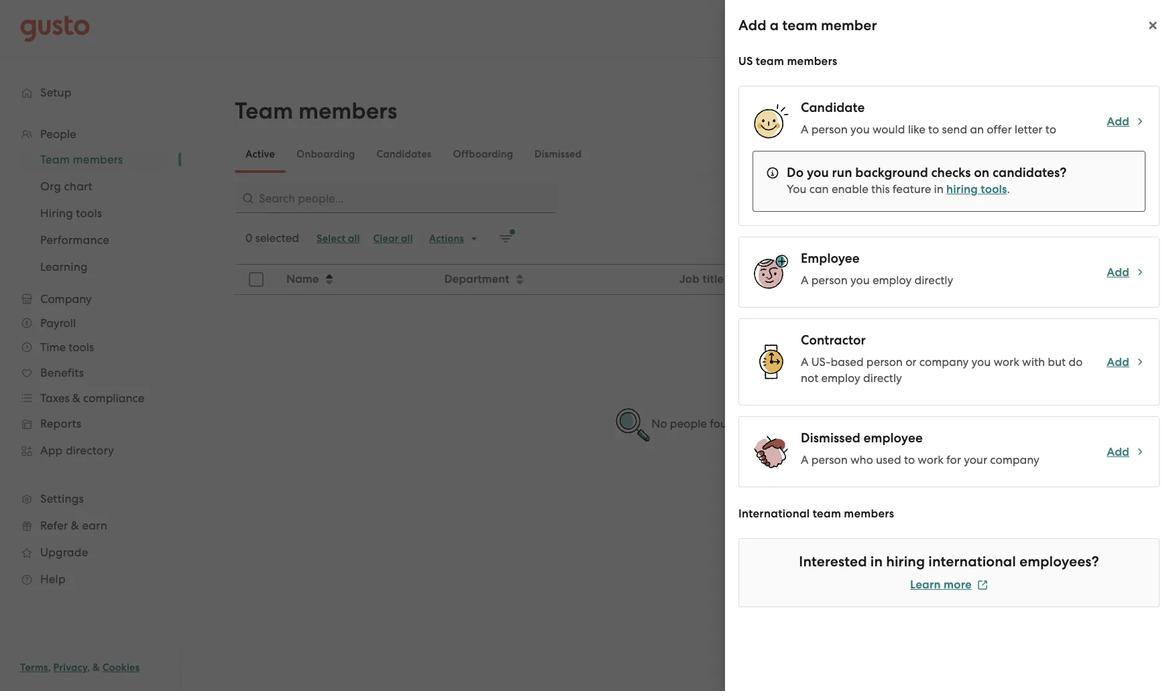 Task type: locate. For each thing, give the bounding box(es) containing it.
0 horizontal spatial directly
[[863, 372, 902, 385]]

a up us team members
[[770, 17, 779, 34]]

with
[[1022, 356, 1045, 369]]

1 horizontal spatial in
[[934, 182, 944, 196]]

select all button
[[310, 228, 367, 250]]

person left or on the right
[[867, 356, 903, 369]]

1 vertical spatial a
[[1017, 107, 1025, 121]]

all inside button
[[401, 233, 413, 245]]

in right interested in the bottom right of the page
[[871, 553, 883, 571]]

cookies button
[[102, 660, 140, 676]]

to
[[928, 123, 939, 136], [1046, 123, 1057, 136], [904, 453, 915, 467]]

do
[[787, 165, 804, 180]]

1 add button from the top
[[1107, 114, 1146, 130]]

0 horizontal spatial member
[[821, 17, 877, 34]]

you can enable this feature in hiring tools .
[[787, 182, 1010, 197]]

company inside a us-based person or company you work with but do not employ directly
[[919, 356, 969, 369]]

you
[[851, 123, 870, 136], [807, 165, 829, 180], [851, 274, 870, 287], [972, 356, 991, 369]]

0 vertical spatial in
[[934, 182, 944, 196]]

1 a from the top
[[801, 123, 809, 136]]

a for dismissed employee
[[801, 453, 809, 467]]

international team members
[[739, 507, 894, 521]]

person down "candidate"
[[811, 123, 848, 136]]

3 add button from the top
[[1107, 355, 1146, 371]]

a us-based person or company you work with but do not employ directly
[[801, 356, 1083, 385]]

team members
[[235, 97, 397, 125]]

0 vertical spatial work
[[994, 356, 1020, 369]]

you inside alert
[[807, 165, 829, 180]]

to right used
[[904, 453, 915, 467]]

, left privacy
[[48, 662, 51, 674]]

dismissed employee
[[801, 431, 923, 446]]

add button for dismissed employee
[[1107, 444, 1146, 461]]

0 vertical spatial company
[[919, 356, 969, 369]]

1 horizontal spatial ,
[[87, 662, 90, 674]]

person inside a us-based person or company you work with but do not employ directly
[[867, 356, 903, 369]]

,
[[48, 662, 51, 674], [87, 662, 90, 674]]

person down employee
[[811, 274, 848, 287]]

a inside a us-based person or company you work with but do not employ directly
[[801, 356, 809, 369]]

all
[[348, 233, 360, 245], [401, 233, 413, 245]]

member inside dialog
[[821, 17, 877, 34]]

work inside a us-based person or company you work with but do not employ directly
[[994, 356, 1020, 369]]

team up letter
[[1028, 107, 1056, 121]]

0 horizontal spatial a
[[770, 17, 779, 34]]

3 a from the top
[[801, 356, 809, 369]]

a for contractor
[[801, 356, 809, 369]]

1 horizontal spatial a
[[1017, 107, 1025, 121]]

checks
[[931, 165, 971, 180]]

onboarding
[[297, 148, 355, 160]]

like
[[908, 123, 926, 136]]

dismissed inside add a team member drawer dialog
[[801, 431, 861, 446]]

add a team member up us team members
[[739, 17, 877, 34]]

for
[[947, 453, 961, 467]]

1 horizontal spatial directly
[[915, 274, 953, 287]]

0 horizontal spatial work
[[918, 453, 944, 467]]

0 horizontal spatial ,
[[48, 662, 51, 674]]

a down "candidate"
[[801, 123, 809, 136]]

, left & on the left of the page
[[87, 662, 90, 674]]

2 a from the top
[[801, 274, 809, 287]]

cookies
[[102, 662, 140, 674]]

1 vertical spatial add a team member
[[992, 107, 1104, 121]]

0 horizontal spatial all
[[348, 233, 360, 245]]

not
[[801, 372, 819, 385]]

team
[[783, 17, 818, 34], [756, 54, 784, 68], [1028, 107, 1056, 121], [813, 507, 841, 521]]

to right letter
[[1046, 123, 1057, 136]]

in
[[934, 182, 944, 196], [871, 553, 883, 571]]

learn
[[910, 578, 941, 592]]

a
[[770, 17, 779, 34], [1017, 107, 1025, 121]]

you up can
[[807, 165, 829, 180]]

dismissed for dismissed employee
[[801, 431, 861, 446]]

a up letter
[[1017, 107, 1025, 121]]

0 vertical spatial dismissed
[[535, 148, 582, 160]]

employ inside a us-based person or company you work with but do not employ directly
[[821, 372, 861, 385]]

team up us team members
[[783, 17, 818, 34]]

4 add button from the top
[[1107, 444, 1146, 461]]

add for dismissed employee
[[1107, 445, 1130, 459]]

hiring
[[947, 182, 978, 197], [886, 553, 925, 571]]

members up "candidate"
[[787, 54, 837, 68]]

1 vertical spatial members
[[298, 97, 397, 125]]

0 horizontal spatial employ
[[821, 372, 861, 385]]

to right like on the right of page
[[928, 123, 939, 136]]

members down who
[[844, 507, 894, 521]]

0 vertical spatial employ
[[873, 274, 912, 287]]

2 add button from the top
[[1107, 265, 1146, 281]]

1 horizontal spatial employ
[[873, 274, 912, 287]]

your
[[964, 453, 987, 467]]

no people found
[[651, 417, 741, 431]]

dismissed
[[535, 148, 582, 160], [801, 431, 861, 446]]

company right your
[[990, 453, 1040, 467]]

add a team member inside dialog
[[739, 17, 877, 34]]

0 horizontal spatial to
[[904, 453, 915, 467]]

add a team member up letter
[[992, 107, 1104, 121]]

1 horizontal spatial member
[[1059, 107, 1104, 121]]

hiring down checks
[[947, 182, 978, 197]]

2 horizontal spatial members
[[844, 507, 894, 521]]

offboarding
[[453, 148, 513, 160]]

clear all button
[[367, 228, 420, 250]]

1 all from the left
[[348, 233, 360, 245]]

0 horizontal spatial company
[[919, 356, 969, 369]]

1 vertical spatial member
[[1059, 107, 1104, 121]]

you inside a us-based person or company you work with but do not employ directly
[[972, 356, 991, 369]]

1 vertical spatial in
[[871, 553, 883, 571]]

a
[[801, 123, 809, 136], [801, 274, 809, 287], [801, 356, 809, 369], [801, 453, 809, 467]]

1 horizontal spatial hiring
[[947, 182, 978, 197]]

all right select
[[348, 233, 360, 245]]

you left with
[[972, 356, 991, 369]]

work left with
[[994, 356, 1020, 369]]

employ
[[873, 274, 912, 287], [821, 372, 861, 385]]

you
[[787, 182, 807, 196]]

2 vertical spatial members
[[844, 507, 894, 521]]

department button
[[436, 266, 671, 294]]

an
[[970, 123, 984, 136]]

0 horizontal spatial dismissed
[[535, 148, 582, 160]]

0 vertical spatial a
[[770, 17, 779, 34]]

1 horizontal spatial members
[[787, 54, 837, 68]]

all inside 'button'
[[348, 233, 360, 245]]

contractor
[[801, 333, 866, 348]]

do you run background checks on candidates? alert
[[753, 151, 1146, 212]]

a inside dialog
[[770, 17, 779, 34]]

run
[[832, 165, 852, 180]]

feature
[[893, 182, 931, 196]]

0 horizontal spatial add a team member
[[739, 17, 877, 34]]

1 vertical spatial employ
[[821, 372, 861, 385]]

1 vertical spatial company
[[990, 453, 1040, 467]]

1 horizontal spatial dismissed
[[801, 431, 861, 446]]

add a team member
[[739, 17, 877, 34], [992, 107, 1104, 121]]

who
[[851, 453, 873, 467]]

0 horizontal spatial hiring
[[886, 553, 925, 571]]

background
[[855, 165, 928, 180]]

1 horizontal spatial company
[[990, 453, 1040, 467]]

add button
[[1107, 114, 1146, 130], [1107, 265, 1146, 281], [1107, 355, 1146, 371], [1107, 444, 1146, 461]]

1 horizontal spatial add a team member
[[992, 107, 1104, 121]]

0 vertical spatial members
[[787, 54, 837, 68]]

company
[[919, 356, 969, 369], [990, 453, 1040, 467]]

all for clear all
[[401, 233, 413, 245]]

members
[[787, 54, 837, 68], [298, 97, 397, 125], [844, 507, 894, 521]]

0 selected status
[[246, 231, 299, 245]]

1 horizontal spatial work
[[994, 356, 1020, 369]]

0 vertical spatial add a team member
[[739, 17, 877, 34]]

candidates button
[[366, 138, 442, 170]]

person left who
[[811, 453, 848, 467]]

1 vertical spatial dismissed
[[801, 431, 861, 446]]

hiring inside do you run background checks on candidates? alert
[[947, 182, 978, 197]]

member inside button
[[1059, 107, 1104, 121]]

1 horizontal spatial all
[[401, 233, 413, 245]]

all right clear
[[401, 233, 413, 245]]

.
[[1007, 182, 1010, 196]]

a down employee
[[801, 274, 809, 287]]

a up international team members
[[801, 453, 809, 467]]

0 vertical spatial directly
[[915, 274, 953, 287]]

directly inside a us-based person or company you work with but do not employ directly
[[863, 372, 902, 385]]

4 a from the top
[[801, 453, 809, 467]]

hiring up learn
[[886, 553, 925, 571]]

you down employee
[[851, 274, 870, 287]]

new notifications image
[[499, 232, 512, 246], [499, 232, 512, 246]]

company right or on the right
[[919, 356, 969, 369]]

terms
[[20, 662, 48, 674]]

&
[[93, 662, 100, 674]]

a person who used to work for your company
[[801, 453, 1040, 467]]

dismissed inside button
[[535, 148, 582, 160]]

employee
[[801, 251, 860, 266]]

members for international team members
[[844, 507, 894, 521]]

person for dismissed employee
[[811, 453, 848, 467]]

2 all from the left
[[401, 233, 413, 245]]

work left "for"
[[918, 453, 944, 467]]

0 vertical spatial member
[[821, 17, 877, 34]]

add a team member button
[[976, 98, 1120, 130]]

a left "us-"
[[801, 356, 809, 369]]

directly
[[915, 274, 953, 287], [863, 372, 902, 385]]

member
[[821, 17, 877, 34], [1059, 107, 1104, 121]]

1 vertical spatial directly
[[863, 372, 902, 385]]

in down do you run background checks on candidates?
[[934, 182, 944, 196]]

employment
[[825, 272, 892, 286]]

clear
[[373, 233, 399, 245]]

add
[[739, 17, 767, 34], [992, 107, 1015, 121], [1107, 114, 1130, 128], [1107, 265, 1130, 279], [1107, 355, 1130, 369], [1107, 445, 1130, 459]]

0 vertical spatial hiring
[[947, 182, 978, 197]]

account menu element
[[914, 0, 1153, 57]]

members up onboarding 'button'
[[298, 97, 397, 125]]

person
[[811, 123, 848, 136], [811, 274, 848, 287], [867, 356, 903, 369], [811, 453, 848, 467]]

tools
[[981, 182, 1007, 197]]



Task type: describe. For each thing, give the bounding box(es) containing it.
1 horizontal spatial to
[[928, 123, 939, 136]]

do
[[1069, 356, 1083, 369]]

home image
[[20, 15, 90, 42]]

you left would at the top right
[[851, 123, 870, 136]]

team right the us
[[756, 54, 784, 68]]

offboarding button
[[442, 138, 524, 170]]

name button
[[278, 266, 435, 294]]

all for select all
[[348, 233, 360, 245]]

person for candidate
[[811, 123, 848, 136]]

a inside button
[[1017, 107, 1025, 121]]

add a team member inside button
[[992, 107, 1104, 121]]

offer
[[987, 123, 1012, 136]]

dismissed for dismissed
[[535, 148, 582, 160]]

used
[[876, 453, 901, 467]]

a person you would like to send an offer letter to
[[801, 123, 1057, 136]]

select
[[317, 233, 346, 245]]

2 , from the left
[[87, 662, 90, 674]]

but
[[1048, 356, 1066, 369]]

candidates?
[[993, 165, 1067, 180]]

2 horizontal spatial to
[[1046, 123, 1057, 136]]

add a team member drawer dialog
[[725, 0, 1173, 692]]

add for employee
[[1107, 265, 1130, 279]]

Search people... field
[[235, 184, 557, 213]]

us
[[739, 54, 753, 68]]

employees?
[[1020, 553, 1099, 571]]

0 horizontal spatial members
[[298, 97, 397, 125]]

interested
[[799, 553, 867, 571]]

type
[[895, 272, 919, 286]]

privacy link
[[53, 662, 87, 674]]

learn more
[[910, 578, 972, 592]]

team inside the add a team member button
[[1028, 107, 1056, 121]]

a for candidate
[[801, 123, 809, 136]]

in inside you can enable this feature in hiring tools .
[[934, 182, 944, 196]]

0
[[246, 231, 252, 245]]

0 selected
[[246, 231, 299, 245]]

can
[[809, 182, 829, 196]]

no
[[651, 417, 667, 431]]

select all
[[317, 233, 360, 245]]

international
[[739, 507, 810, 521]]

people
[[670, 417, 707, 431]]

add button for employee
[[1107, 265, 1146, 281]]

terms , privacy , & cookies
[[20, 662, 140, 674]]

send
[[942, 123, 967, 136]]

1 , from the left
[[48, 662, 51, 674]]

more
[[944, 578, 972, 592]]

1 vertical spatial work
[[918, 453, 944, 467]]

selected
[[255, 231, 299, 245]]

this
[[871, 182, 890, 196]]

a person you employ directly
[[801, 274, 953, 287]]

a for employee
[[801, 274, 809, 287]]

active
[[246, 148, 275, 160]]

active button
[[235, 138, 286, 170]]

employee
[[864, 431, 923, 446]]

1 vertical spatial hiring
[[886, 553, 925, 571]]

enable
[[832, 182, 869, 196]]

team members tab list
[[235, 136, 1120, 173]]

members for us team members
[[787, 54, 837, 68]]

add for candidate
[[1107, 114, 1130, 128]]

add button for contractor
[[1107, 355, 1146, 371]]

onboarding button
[[286, 138, 366, 170]]

hiring tools link
[[947, 182, 1007, 197]]

candidate
[[801, 100, 865, 115]]

employment type button
[[817, 266, 1120, 294]]

us team members
[[739, 54, 837, 68]]

Select all rows on this page checkbox
[[241, 265, 271, 294]]

interested in hiring international employees?
[[799, 553, 1099, 571]]

add inside button
[[992, 107, 1015, 121]]

us-
[[811, 356, 831, 369]]

or
[[906, 356, 917, 369]]

would
[[873, 123, 905, 136]]

based
[[831, 356, 864, 369]]

privacy
[[53, 662, 87, 674]]

letter
[[1015, 123, 1043, 136]]

terms link
[[20, 662, 48, 674]]

on
[[974, 165, 990, 180]]

team
[[235, 97, 293, 125]]

person for employee
[[811, 274, 848, 287]]

0 horizontal spatial in
[[871, 553, 883, 571]]

do you run background checks on candidates?
[[787, 165, 1067, 180]]

found
[[710, 417, 741, 431]]

department
[[444, 272, 509, 286]]

clear all
[[373, 233, 413, 245]]

learn more link
[[910, 578, 988, 592]]

dismissed button
[[524, 138, 593, 170]]

name
[[286, 272, 319, 286]]

employment type
[[825, 272, 919, 286]]

candidates
[[377, 148, 432, 160]]

opens in a new tab image
[[977, 580, 988, 591]]

international
[[929, 553, 1016, 571]]

add button for candidate
[[1107, 114, 1146, 130]]

add for contractor
[[1107, 355, 1130, 369]]

team up interested in the bottom right of the page
[[813, 507, 841, 521]]



Task type: vqa. For each thing, say whether or not it's contained in the screenshot.
Federal Tax Info button
no



